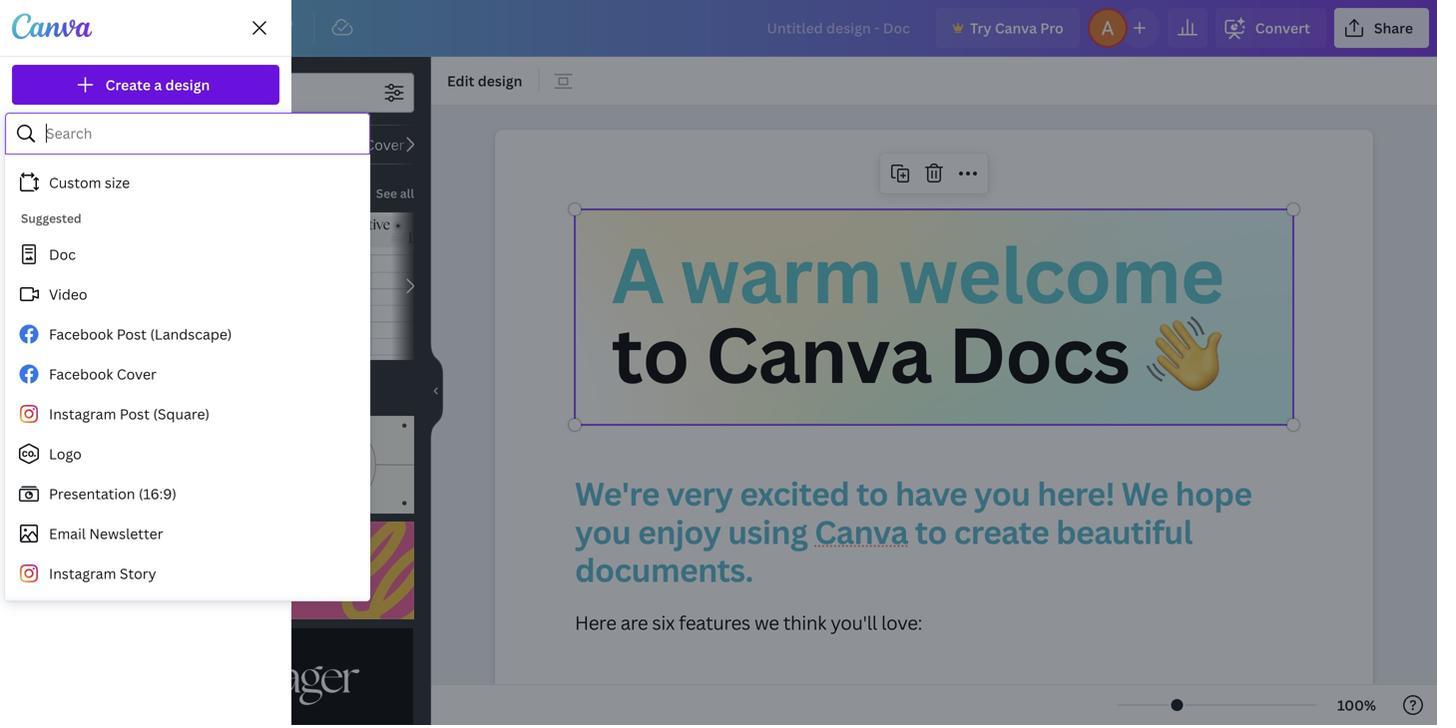 Task type: describe. For each thing, give the bounding box(es) containing it.
create
[[954, 510, 1049, 554]]

your projects
[[54, 179, 143, 198]]

edit design button
[[439, 65, 530, 97]]

doc templates
[[88, 183, 187, 202]]

one pager button
[[249, 125, 344, 165]]

love:
[[881, 610, 922, 636]]

instagram story link
[[5, 554, 362, 594]]

very
[[666, 472, 733, 515]]

think
[[783, 610, 827, 636]]

post for facebook
[[117, 325, 147, 344]]

six
[[652, 610, 675, 636]]

enjoy
[[638, 510, 721, 554]]

green
[[187, 135, 228, 154]]

here!
[[1037, 472, 1115, 515]]

presentation (16:9) link
[[5, 474, 362, 514]]

templates button
[[0, 57, 72, 129]]

try canva pro
[[970, 18, 1064, 37]]

instagram story
[[49, 564, 156, 583]]

your projects button
[[12, 169, 279, 209]]

1 vertical spatial cover
[[117, 365, 157, 384]]

planner
[[101, 135, 153, 154]]

home link inside main menu bar
[[64, 8, 137, 48]]

excited
[[740, 472, 850, 515]]

green button
[[174, 125, 241, 165]]

home inside main menu bar
[[80, 18, 121, 37]]

logo link
[[5, 434, 362, 474]]

your
[[54, 179, 85, 198]]

size
[[105, 173, 130, 192]]

all
[[400, 185, 414, 202]]

welcome
[[899, 222, 1224, 326]]

uploads
[[16, 313, 56, 327]]

convert
[[1255, 18, 1310, 37]]

instagram post (square) link
[[5, 394, 362, 434]]

1 horizontal spatial you
[[974, 472, 1030, 515]]

docs
[[949, 302, 1130, 406]]

facebook post (landscape) link
[[5, 314, 362, 354]]

you'll
[[831, 610, 877, 636]]

instagram post (square)
[[49, 405, 210, 424]]

0 horizontal spatial you
[[575, 510, 631, 554]]

a
[[154, 75, 162, 94]]

canva for pro
[[995, 18, 1037, 37]]

cover letter
[[365, 135, 445, 154]]

2 horizontal spatial to
[[915, 510, 947, 554]]

hide image
[[430, 343, 443, 439]]

have
[[895, 472, 967, 515]]

untitled design for recent
[[60, 322, 164, 341]]

create a design button
[[12, 65, 279, 105]]

projects button
[[0, 344, 72, 416]]

presentation (16:9)
[[49, 485, 177, 504]]

2 untitled design list from the top
[[12, 361, 279, 449]]

one
[[262, 135, 289, 154]]

creative brief doc in black and white grey editorial style image
[[332, 213, 446, 360]]

project overview/one-pager professional docs banner in black white sleek monochrome style image
[[88, 628, 414, 726]]

templates
[[118, 183, 187, 202]]

try
[[970, 18, 992, 37]]

(landscape)
[[150, 325, 232, 344]]

projects
[[16, 385, 56, 399]]

doc templates button
[[86, 173, 189, 213]]

1 horizontal spatial to
[[856, 472, 888, 515]]

logo
[[49, 445, 82, 464]]

facebook for facebook cover
[[49, 365, 113, 384]]

uploads button
[[0, 272, 72, 344]]

projects
[[88, 179, 143, 198]]

facebook post (landscape)
[[49, 325, 232, 344]]

canva inside we're very excited to have you here! we hope you enjoy using canva to create beautiful documents.
[[815, 510, 908, 554]]

see
[[376, 185, 397, 202]]

presentation
[[49, 485, 135, 504]]

untitled design button for all
[[12, 407, 279, 449]]

beautiful
[[1056, 510, 1193, 554]]

brand
[[21, 242, 51, 255]]

a
[[612, 222, 663, 326]]

untitled design for all
[[60, 418, 164, 437]]

brand button
[[0, 201, 72, 272]]

try canva pro button
[[936, 8, 1080, 48]]

a warm welcome
[[612, 222, 1224, 326]]

story
[[120, 564, 156, 583]]

suggested
[[21, 210, 82, 227]]

Search search field
[[46, 115, 356, 153]]

to canva docs 👋
[[612, 302, 1221, 406]]

elements button
[[0, 129, 72, 201]]

email newsletter
[[49, 525, 163, 543]]



Task type: vqa. For each thing, say whether or not it's contained in the screenshot.
IMAGES,
no



Task type: locate. For each thing, give the bounding box(es) containing it.
0 vertical spatial canva
[[995, 18, 1037, 37]]

1 vertical spatial untitled design
[[60, 418, 164, 437]]

doc link
[[5, 235, 362, 274]]

facebook for facebook post (landscape)
[[49, 325, 113, 344]]

1 untitled design from the top
[[60, 322, 164, 341]]

create
[[105, 75, 151, 94]]

list containing home
[[12, 121, 279, 257]]

0 vertical spatial doc
[[88, 183, 115, 202]]

1 vertical spatial facebook
[[49, 365, 113, 384]]

newsletter
[[89, 525, 163, 543]]

0 vertical spatial home link
[[64, 8, 137, 48]]

design right the a
[[165, 75, 210, 94]]

design inside dropdown button
[[165, 75, 210, 94]]

side panel tab list
[[0, 57, 72, 488]]

you left 'enjoy'
[[575, 510, 631, 554]]

0 horizontal spatial doc
[[49, 245, 76, 264]]

facebook cover
[[49, 365, 157, 384]]

see all
[[376, 185, 414, 202]]

cover inside button
[[365, 135, 405, 154]]

create a design
[[105, 75, 210, 94]]

custom size button
[[5, 163, 362, 203]]

instagram up "logo"
[[49, 405, 116, 424]]

home link up your projects button
[[12, 121, 279, 161]]

(square)
[[153, 405, 210, 424]]

doc
[[88, 183, 115, 202], [49, 245, 76, 264]]

post inside instagram post (square) link
[[120, 405, 150, 424]]

2 instagram from the top
[[49, 564, 116, 583]]

canva inside button
[[995, 18, 1037, 37]]

home up custom
[[54, 131, 94, 150]]

see all button
[[374, 173, 416, 213]]

cover letter button
[[352, 125, 458, 165]]

0 vertical spatial untitled design button
[[12, 310, 279, 353]]

1 vertical spatial home
[[54, 131, 94, 150]]

cover down facebook post (landscape)
[[117, 365, 157, 384]]

instagram
[[49, 405, 116, 424], [49, 564, 116, 583]]

0 horizontal spatial design
[[165, 75, 210, 94]]

here are six features we think you'll love:
[[575, 610, 922, 636]]

1 horizontal spatial doc
[[88, 183, 115, 202]]

recent
[[24, 277, 65, 293]]

instagram for instagram post (square)
[[49, 405, 116, 424]]

convert button
[[1216, 8, 1326, 48]]

facebook
[[49, 325, 113, 344], [49, 365, 113, 384]]

you right have
[[974, 472, 1030, 515]]

cover left letter
[[365, 135, 405, 154]]

untitled design
[[60, 322, 164, 341], [60, 418, 164, 437]]

untitled for all
[[60, 418, 115, 437]]

untitled design list
[[12, 265, 279, 353], [12, 361, 279, 449]]

0 vertical spatial post
[[117, 325, 147, 344]]

are
[[621, 610, 648, 636]]

cover
[[365, 135, 405, 154], [117, 365, 157, 384]]

facebook up projects
[[49, 365, 113, 384]]

all
[[24, 373, 39, 390]]

templates
[[11, 98, 61, 111]]

custom
[[49, 173, 101, 192]]

instagram down email
[[49, 564, 116, 583]]

1 vertical spatial post
[[120, 405, 150, 424]]

one pager
[[262, 135, 331, 154]]

design down the video link
[[119, 322, 164, 341]]

1 untitled design list from the top
[[12, 265, 279, 353]]

1 facebook from the top
[[49, 325, 113, 344]]

post up facebook cover
[[117, 325, 147, 344]]

apps button
[[0, 416, 72, 488]]

untitled for recent
[[60, 322, 115, 341]]

hope
[[1175, 472, 1252, 515]]

design inside 'button'
[[478, 71, 522, 90]]

research brief doc in orange teal pink soft pastels style image
[[210, 213, 324, 360]]

2 design from the top
[[119, 418, 164, 437]]

home up create
[[80, 18, 121, 37]]

video
[[49, 285, 87, 304]]

instagram for instagram story
[[49, 564, 116, 583]]

we're very excited to have you here! we hope you enjoy using canva to create beautiful documents.
[[575, 472, 1259, 592]]

here
[[575, 610, 616, 636]]

we
[[1122, 472, 1168, 515]]

custom size
[[49, 173, 130, 192]]

1 design from the top
[[119, 322, 164, 341]]

1 untitled from the top
[[60, 322, 115, 341]]

untitled design button for recent
[[12, 310, 279, 353]]

planner button
[[88, 125, 166, 165]]

design
[[119, 322, 164, 341], [119, 418, 164, 437]]

design right edit
[[478, 71, 522, 90]]

documents.
[[575, 549, 753, 592]]

untitled design up "logo"
[[60, 418, 164, 437]]

2 vertical spatial canva
[[815, 510, 908, 554]]

untitled
[[60, 322, 115, 341], [60, 418, 115, 437]]

1 vertical spatial untitled
[[60, 418, 115, 437]]

elements
[[13, 170, 59, 183]]

1 vertical spatial untitled design button
[[12, 407, 279, 449]]

design for all
[[119, 418, 164, 437]]

0 horizontal spatial cover
[[117, 365, 157, 384]]

0 vertical spatial facebook
[[49, 325, 113, 344]]

1 vertical spatial untitled design list
[[12, 361, 279, 449]]

doc inside button
[[88, 183, 115, 202]]

1 horizontal spatial cover
[[365, 135, 405, 154]]

1 horizontal spatial design
[[478, 71, 522, 90]]

2 untitled design from the top
[[60, 418, 164, 437]]

none text field containing a warm welcome
[[495, 130, 1373, 726]]

we
[[755, 610, 779, 636]]

using
[[728, 510, 808, 554]]

0 vertical spatial instagram
[[49, 405, 116, 424]]

video link
[[5, 274, 362, 314]]

post inside facebook post (landscape) link
[[117, 325, 147, 344]]

design for recent
[[119, 322, 164, 341]]

features
[[679, 610, 750, 636]]

0 vertical spatial untitled design list
[[12, 265, 279, 353]]

design
[[478, 71, 522, 90], [165, 75, 210, 94]]

1 vertical spatial doc
[[49, 245, 76, 264]]

main menu bar
[[0, 0, 1437, 57]]

1 vertical spatial canva
[[706, 302, 932, 406]]

1 vertical spatial design
[[119, 418, 164, 437]]

email
[[49, 525, 86, 543]]

untitled design button
[[12, 310, 279, 353], [12, 407, 279, 449]]

0 vertical spatial untitled
[[60, 322, 115, 341]]

pro
[[1040, 18, 1064, 37]]

apps
[[24, 457, 48, 471]]

edit
[[447, 71, 474, 90]]

None text field
[[495, 130, 1373, 726]]

pager
[[293, 135, 331, 154]]

0 vertical spatial home
[[80, 18, 121, 37]]

1 vertical spatial home link
[[12, 121, 279, 161]]

edit design
[[447, 71, 522, 90]]

design down facebook cover
[[119, 418, 164, 437]]

doc for doc templates
[[88, 183, 115, 202]]

facebook inside "facebook cover" link
[[49, 365, 113, 384]]

0 vertical spatial untitled design
[[60, 322, 164, 341]]

untitled up "logo"
[[60, 418, 115, 437]]

facebook down the video
[[49, 325, 113, 344]]

untitled down the video
[[60, 322, 115, 341]]

letter
[[408, 135, 445, 154]]

untitled design up facebook cover
[[60, 322, 164, 341]]

post for instagram
[[120, 405, 150, 424]]

to
[[612, 302, 689, 406], [856, 472, 888, 515], [915, 510, 947, 554]]

2 untitled from the top
[[60, 418, 115, 437]]

canva for docs
[[706, 302, 932, 406]]

2 untitled design button from the top
[[12, 407, 279, 449]]

Design title text field
[[751, 8, 928, 48]]

1 untitled design button from the top
[[12, 310, 279, 353]]

2 facebook from the top
[[49, 365, 113, 384]]

0 horizontal spatial to
[[612, 302, 689, 406]]

facebook inside facebook post (landscape) link
[[49, 325, 113, 344]]

we're
[[575, 472, 660, 515]]

home link up create
[[64, 8, 137, 48]]

canva
[[995, 18, 1037, 37], [706, 302, 932, 406], [815, 510, 908, 554]]

project overview/one-pager professional docs banner in pink dark blue yellow playful abstract style image
[[88, 522, 414, 620]]

facebook cover link
[[5, 354, 362, 394]]

0 vertical spatial design
[[119, 322, 164, 341]]

list
[[12, 121, 279, 257]]

one pager doc in black and white blue light blue classic professional style image
[[88, 213, 202, 360]]

doc for doc
[[49, 245, 76, 264]]

Search Doc templates search field
[[128, 74, 374, 112]]

👋
[[1146, 302, 1221, 406]]

1 vertical spatial instagram
[[49, 564, 116, 583]]

warm
[[680, 222, 882, 326]]

email newsletter link
[[5, 514, 362, 554]]

event/business proposal professional docs banner in beige dark brown warm classic style image
[[88, 416, 414, 514]]

1 instagram from the top
[[49, 405, 116, 424]]

post left (square)
[[120, 405, 150, 424]]

0 vertical spatial cover
[[365, 135, 405, 154]]



